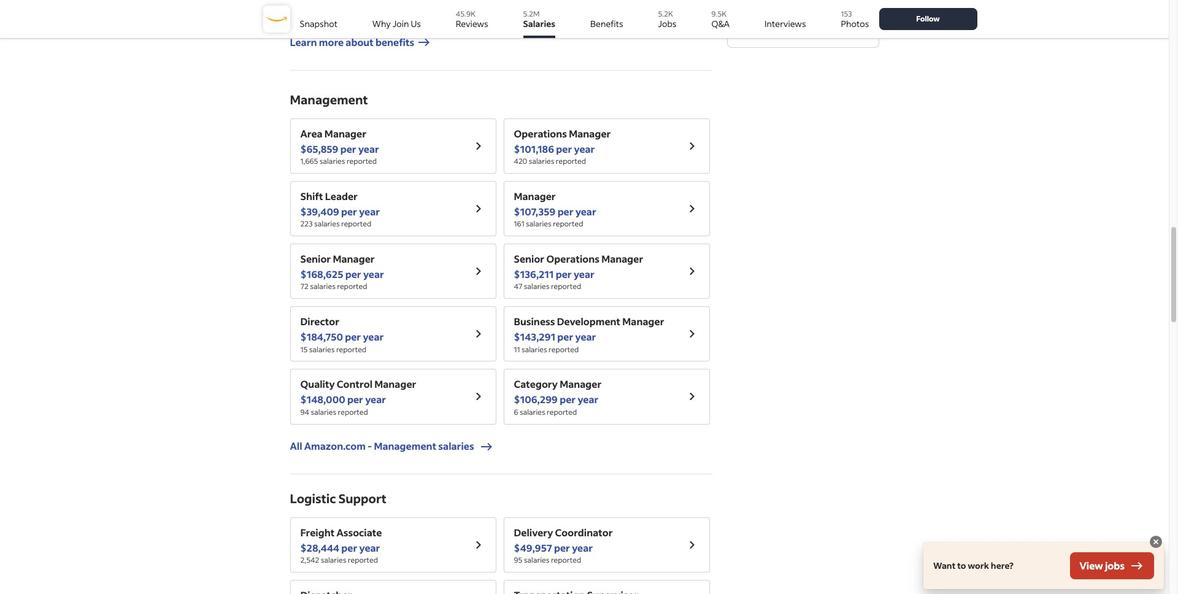 Task type: describe. For each thing, give the bounding box(es) containing it.
quality control manager $148,000 per year 94 salaries reported
[[301, 378, 417, 417]]

year inside senior operations manager $136,211 per year 47 salaries reported
[[574, 268, 595, 281]]

47
[[514, 282, 523, 291]]

manager inside operations manager $101,186 per year 420 salaries reported
[[569, 127, 611, 140]]

manager inside senior operations manager $136,211 per year 47 salaries reported
[[602, 252, 644, 265]]

manager inside quality control manager $148,000 per year 94 salaries reported
[[375, 378, 417, 391]]

$184,750
[[301, 330, 343, 343]]

1,665
[[301, 157, 318, 166]]

freight
[[301, 526, 335, 539]]

salaries inside senior operations manager $136,211 per year 47 salaries reported
[[524, 282, 550, 291]]

5.2k
[[658, 9, 674, 18]]

year inside delivery coordinator $49,957 per year 95 salaries reported
[[572, 541, 593, 554]]

per inside senior operations manager $136,211 per year 47 salaries reported
[[556, 268, 572, 281]]

153
[[841, 9, 853, 18]]

year inside business development manager $143,291 per year 11 salaries reported
[[576, 330, 596, 343]]

reported inside manager $107,359 per year 161 salaries reported
[[553, 219, 583, 228]]

reported inside operations manager $101,186 per year 420 salaries reported
[[556, 157, 586, 166]]

per inside operations manager $101,186 per year 420 salaries reported
[[556, 142, 572, 155]]

420
[[514, 157, 528, 166]]

year inside freight associate $28,444 per year 2,542 salaries reported
[[359, 541, 380, 554]]

learn more about benefits link
[[290, 35, 432, 50]]

$107,359
[[514, 205, 556, 218]]

reported inside business development manager $143,291 per year 11 salaries reported
[[549, 345, 579, 354]]

reviews
[[743, 20, 773, 32]]

development
[[557, 315, 621, 328]]

per inside the shift leader $39,409 per year 223 salaries reported
[[341, 205, 357, 218]]

salaries inside director $184,750 per year 15 salaries reported
[[309, 345, 335, 354]]

salaries inside manager $107,359 per year 161 salaries reported
[[526, 219, 552, 228]]

all
[[290, 440, 302, 453]]

interviews link
[[765, 5, 806, 38]]

here?
[[991, 560, 1014, 572]]

manager inside business development manager $143,291 per year 11 salaries reported
[[623, 315, 665, 328]]

benefits
[[376, 35, 415, 48]]

all amazon.com - management salaries link
[[290, 439, 499, 454]]

11
[[514, 345, 520, 354]]

area
[[301, 127, 323, 140]]

per inside category manager $106,299 per year 6 salaries reported
[[560, 393, 576, 406]]

9.5k
[[712, 9, 727, 18]]

photos
[[841, 18, 870, 29]]

manager inside "senior manager $168,625 per year 72 salaries reported"
[[333, 252, 375, 265]]

category manager $106,299 per year 6 salaries reported
[[514, 378, 602, 417]]

per inside manager $107,359 per year 161 salaries reported
[[558, 205, 574, 218]]

salaries inside the shift leader $39,409 per year 223 salaries reported
[[314, 219, 340, 228]]

follow
[[917, 14, 940, 23]]

salaries inside area manager $65,859 per year 1,665 salaries reported
[[320, 157, 345, 166]]

$49,957
[[514, 541, 552, 554]]

want to work here?
[[934, 560, 1014, 572]]

want
[[934, 560, 956, 572]]

operations inside operations manager $101,186 per year 420 salaries reported
[[514, 127, 567, 140]]

salaries inside "senior manager $168,625 per year 72 salaries reported"
[[310, 282, 336, 291]]

salaries
[[523, 18, 556, 29]]

learn more about benefits
[[290, 35, 415, 48]]

0 horizontal spatial benefits
[[591, 18, 624, 29]]

to
[[958, 560, 967, 572]]

45.9k
[[456, 9, 476, 18]]

153 photos
[[841, 9, 870, 29]]

about inside read more amazon.com reviews about pay & benefits
[[775, 20, 798, 32]]

223
[[301, 219, 313, 228]]

manager inside manager $107,359 per year 161 salaries reported
[[514, 190, 556, 202]]

$65,859
[[301, 142, 339, 155]]

q&a
[[712, 18, 730, 29]]

95
[[514, 556, 523, 565]]

reported inside director $184,750 per year 15 salaries reported
[[336, 345, 367, 354]]

business development manager $143,291 per year 11 salaries reported
[[514, 315, 665, 354]]

5.2m salaries
[[523, 9, 556, 29]]

1 horizontal spatial management
[[374, 440, 437, 453]]

logistic support job salaries element
[[290, 489, 712, 507]]

year inside the shift leader $39,409 per year 223 salaries reported
[[359, 205, 380, 218]]

director
[[301, 315, 340, 328]]

delivery coordinator $49,957 per year 95 salaries reported
[[514, 526, 613, 565]]

senior manager $168,625 per year 72 salaries reported
[[301, 252, 384, 291]]

salaries inside business development manager $143,291 per year 11 salaries reported
[[522, 345, 547, 354]]

per inside business development manager $143,291 per year 11 salaries reported
[[558, 330, 574, 343]]

reported inside delivery coordinator $49,957 per year 95 salaries reported
[[551, 556, 581, 565]]

read more amazon.com reviews about pay & benefits
[[743, 7, 857, 32]]

-
[[368, 440, 372, 453]]

$106,299
[[514, 393, 558, 406]]

$39,409
[[301, 205, 339, 218]]

jobs
[[658, 18, 677, 29]]

why
[[373, 18, 391, 29]]

area manager $65,859 per year 1,665 salaries reported
[[301, 127, 379, 166]]

per inside freight associate $28,444 per year 2,542 salaries reported
[[342, 541, 358, 554]]

shift leader $39,409 per year 223 salaries reported
[[301, 190, 380, 228]]

reported inside senior operations manager $136,211 per year 47 salaries reported
[[551, 282, 581, 291]]

shift
[[301, 190, 323, 202]]

$148,000
[[301, 393, 345, 406]]

quality
[[301, 378, 335, 391]]

9.5k q&a
[[712, 9, 730, 29]]

&
[[816, 20, 822, 32]]

learn
[[290, 35, 317, 48]]

6
[[514, 407, 519, 417]]



Task type: locate. For each thing, give the bounding box(es) containing it.
5.2k jobs
[[658, 9, 677, 29]]

all amazon.com - management salaries
[[290, 440, 474, 453]]

amazon.com up &
[[787, 7, 839, 19]]

reported inside the shift leader $39,409 per year 223 salaries reported
[[341, 219, 372, 228]]

per right $184,750
[[345, 330, 361, 343]]

operations inside senior operations manager $136,211 per year 47 salaries reported
[[547, 252, 600, 265]]

per right $168,625 at the top left of the page
[[345, 268, 361, 281]]

reported up leader
[[347, 157, 377, 166]]

operations up $136,211
[[547, 252, 600, 265]]

15
[[301, 345, 308, 354]]

follow button
[[879, 8, 978, 30]]

1 vertical spatial amazon.com
[[304, 440, 366, 453]]

director $184,750 per year 15 salaries reported
[[301, 315, 384, 354]]

snapshot link
[[300, 5, 338, 38]]

$168,625
[[301, 268, 343, 281]]

reported down control
[[338, 407, 368, 417]]

jobs
[[1106, 559, 1125, 572]]

salaries inside category manager $106,299 per year 6 salaries reported
[[520, 407, 546, 417]]

161
[[514, 219, 525, 228]]

year right $107,359
[[576, 205, 597, 218]]

business
[[514, 315, 555, 328]]

per down coordinator
[[554, 541, 570, 554]]

more for about
[[319, 35, 344, 48]]

salaries
[[320, 157, 345, 166], [529, 157, 555, 166], [314, 219, 340, 228], [526, 219, 552, 228], [310, 282, 336, 291], [524, 282, 550, 291], [309, 345, 335, 354], [522, 345, 547, 354], [311, 407, 337, 417], [520, 407, 546, 417], [439, 440, 474, 453], [321, 556, 347, 565], [524, 556, 550, 565]]

0 vertical spatial amazon.com
[[787, 7, 839, 19]]

reported down associate
[[348, 556, 378, 565]]

senior
[[301, 252, 331, 265], [514, 252, 545, 265]]

2 senior from the left
[[514, 252, 545, 265]]

senior for senior operations manager
[[514, 252, 545, 265]]

$143,291
[[514, 330, 556, 343]]

per right $107,359
[[558, 205, 574, 218]]

0 horizontal spatial management
[[290, 91, 368, 107]]

more for amazon.com
[[764, 7, 785, 19]]

0 horizontal spatial about
[[346, 35, 374, 48]]

0 horizontal spatial amazon.com
[[304, 440, 366, 453]]

reported down $107,359
[[553, 219, 583, 228]]

reported right 420
[[556, 157, 586, 166]]

1 horizontal spatial more
[[764, 7, 785, 19]]

1 vertical spatial management
[[374, 440, 437, 453]]

per down development
[[558, 330, 574, 343]]

join
[[393, 18, 409, 29]]

1 horizontal spatial amazon.com
[[787, 7, 839, 19]]

benefits left '5.2k'
[[591, 18, 624, 29]]

0 vertical spatial about
[[775, 20, 798, 32]]

per right the '$101,186'
[[556, 142, 572, 155]]

$101,186
[[514, 142, 554, 155]]

reported down $106,299
[[547, 407, 577, 417]]

5.2m
[[523, 9, 540, 18]]

senior inside "senior manager $168,625 per year 72 salaries reported"
[[301, 252, 331, 265]]

interviews
[[765, 18, 806, 29]]

more inside learn more about benefits link
[[319, 35, 344, 48]]

manager inside area manager $65,859 per year 1,665 salaries reported
[[325, 127, 367, 140]]

pay
[[800, 20, 814, 32]]

amazon.com
[[787, 7, 839, 19], [304, 440, 366, 453]]

year down associate
[[359, 541, 380, 554]]

view jobs
[[1080, 559, 1125, 572]]

why join us
[[373, 18, 421, 29]]

year right the '$101,186'
[[574, 142, 595, 155]]

salaries inside freight associate $28,444 per year 2,542 salaries reported
[[321, 556, 347, 565]]

1 vertical spatial about
[[346, 35, 374, 48]]

reported down $184,750
[[336, 345, 367, 354]]

associate
[[337, 526, 382, 539]]

year inside quality control manager $148,000 per year 94 salaries reported
[[365, 393, 386, 406]]

0 vertical spatial more
[[764, 7, 785, 19]]

1 horizontal spatial senior
[[514, 252, 545, 265]]

snapshot
[[300, 18, 338, 29]]

reported inside "senior manager $168,625 per year 72 salaries reported"
[[337, 282, 367, 291]]

category
[[514, 378, 558, 391]]

per inside "senior manager $168,625 per year 72 salaries reported"
[[345, 268, 361, 281]]

94
[[301, 407, 309, 417]]

operations manager $101,186 per year 420 salaries reported
[[514, 127, 611, 166]]

year down development
[[576, 330, 596, 343]]

about down why at the top left of the page
[[346, 35, 374, 48]]

per right $136,211
[[556, 268, 572, 281]]

year up control
[[363, 330, 384, 343]]

manager $107,359 per year 161 salaries reported
[[514, 190, 597, 228]]

1 horizontal spatial about
[[775, 20, 798, 32]]

reported inside category manager $106,299 per year 6 salaries reported
[[547, 407, 577, 417]]

year inside director $184,750 per year 15 salaries reported
[[363, 330, 384, 343]]

manager
[[325, 127, 367, 140], [569, 127, 611, 140], [514, 190, 556, 202], [333, 252, 375, 265], [602, 252, 644, 265], [623, 315, 665, 328], [375, 378, 417, 391], [560, 378, 602, 391]]

more inside read more amazon.com reviews about pay & benefits
[[764, 7, 785, 19]]

2,542
[[301, 556, 319, 565]]

view jobs link
[[1070, 553, 1155, 580]]

salaries inside operations manager $101,186 per year 420 salaries reported
[[529, 157, 555, 166]]

year down control
[[365, 393, 386, 406]]

per down leader
[[341, 205, 357, 218]]

control
[[337, 378, 373, 391]]

benefits link
[[591, 5, 624, 38]]

delivery
[[514, 526, 553, 539]]

year right $106,299
[[578, 393, 599, 406]]

senior up $168,625 at the top left of the page
[[301, 252, 331, 265]]

leader
[[325, 190, 358, 202]]

1 vertical spatial more
[[319, 35, 344, 48]]

year right $39,409
[[359, 205, 380, 218]]

close image
[[1149, 535, 1164, 549]]

per
[[341, 142, 357, 155], [556, 142, 572, 155], [341, 205, 357, 218], [558, 205, 574, 218], [345, 268, 361, 281], [556, 268, 572, 281], [345, 330, 361, 343], [558, 330, 574, 343], [347, 393, 363, 406], [560, 393, 576, 406], [342, 541, 358, 554], [554, 541, 570, 554]]

more down snapshot
[[319, 35, 344, 48]]

senior inside senior operations manager $136,211 per year 47 salaries reported
[[514, 252, 545, 265]]

year right $65,859
[[358, 142, 379, 155]]

amazon.com left -
[[304, 440, 366, 453]]

operations up the '$101,186'
[[514, 127, 567, 140]]

$28,444
[[301, 541, 340, 554]]

year inside area manager $65,859 per year 1,665 salaries reported
[[358, 142, 379, 155]]

0 vertical spatial operations
[[514, 127, 567, 140]]

year right $168,625 at the top left of the page
[[363, 268, 384, 281]]

logistic support
[[290, 490, 387, 506]]

1 vertical spatial operations
[[547, 252, 600, 265]]

benefits
[[591, 18, 624, 29], [823, 20, 857, 32]]

reviews
[[456, 18, 489, 29]]

reported inside freight associate $28,444 per year 2,542 salaries reported
[[348, 556, 378, 565]]

per right $106,299
[[560, 393, 576, 406]]

support
[[339, 490, 387, 506]]

view
[[1080, 559, 1104, 572]]

72
[[301, 282, 309, 291]]

management right -
[[374, 440, 437, 453]]

about left pay
[[775, 20, 798, 32]]

reported down coordinator
[[551, 556, 581, 565]]

read more amazon.com reviews about pay & benefits link
[[743, 7, 864, 33]]

reported down $168,625 at the top left of the page
[[337, 282, 367, 291]]

freight associate $28,444 per year 2,542 salaries reported
[[301, 526, 382, 565]]

per inside director $184,750 per year 15 salaries reported
[[345, 330, 361, 343]]

reported
[[347, 157, 377, 166], [556, 157, 586, 166], [341, 219, 372, 228], [553, 219, 583, 228], [337, 282, 367, 291], [551, 282, 581, 291], [336, 345, 367, 354], [549, 345, 579, 354], [338, 407, 368, 417], [547, 407, 577, 417], [348, 556, 378, 565], [551, 556, 581, 565]]

more up reviews
[[764, 7, 785, 19]]

why join us link
[[373, 5, 421, 38]]

about
[[775, 20, 798, 32], [346, 35, 374, 48]]

reported down leader
[[341, 219, 372, 228]]

benefits down 153
[[823, 20, 857, 32]]

0 vertical spatial management
[[290, 91, 368, 107]]

amazon.com inside read more amazon.com reviews about pay & benefits
[[787, 7, 839, 19]]

us
[[411, 18, 421, 29]]

year inside "senior manager $168,625 per year 72 salaries reported"
[[363, 268, 384, 281]]

senior up $136,211
[[514, 252, 545, 265]]

$136,211
[[514, 268, 554, 281]]

benefits inside read more amazon.com reviews about pay & benefits
[[823, 20, 857, 32]]

reported inside quality control manager $148,000 per year 94 salaries reported
[[338, 407, 368, 417]]

management job salaries element
[[290, 90, 712, 108]]

per down associate
[[342, 541, 358, 554]]

manager inside category manager $106,299 per year 6 salaries reported
[[560, 378, 602, 391]]

senior for senior manager
[[301, 252, 331, 265]]

year down coordinator
[[572, 541, 593, 554]]

per right $65,859
[[341, 142, 357, 155]]

work
[[968, 560, 990, 572]]

1 senior from the left
[[301, 252, 331, 265]]

year inside category manager $106,299 per year 6 salaries reported
[[578, 393, 599, 406]]

per inside quality control manager $148,000 per year 94 salaries reported
[[347, 393, 363, 406]]

year inside operations manager $101,186 per year 420 salaries reported
[[574, 142, 595, 155]]

read
[[743, 7, 762, 19]]

per down control
[[347, 393, 363, 406]]

0 horizontal spatial senior
[[301, 252, 331, 265]]

reported down $143,291
[[549, 345, 579, 354]]

senior operations manager $136,211 per year 47 salaries reported
[[514, 252, 644, 291]]

reported down $136,211
[[551, 282, 581, 291]]

management up area
[[290, 91, 368, 107]]

management
[[290, 91, 368, 107], [374, 440, 437, 453]]

45.9k reviews
[[456, 9, 489, 29]]

operations
[[514, 127, 567, 140], [547, 252, 600, 265]]

salaries inside delivery coordinator $49,957 per year 95 salaries reported
[[524, 556, 550, 565]]

1 horizontal spatial benefits
[[823, 20, 857, 32]]

more
[[764, 7, 785, 19], [319, 35, 344, 48]]

logistic
[[290, 490, 336, 506]]

year up development
[[574, 268, 595, 281]]

year inside manager $107,359 per year 161 salaries reported
[[576, 205, 597, 218]]

per inside delivery coordinator $49,957 per year 95 salaries reported
[[554, 541, 570, 554]]

salaries inside quality control manager $148,000 per year 94 salaries reported
[[311, 407, 337, 417]]

reported inside area manager $65,859 per year 1,665 salaries reported
[[347, 157, 377, 166]]

coordinator
[[555, 526, 613, 539]]

0 horizontal spatial more
[[319, 35, 344, 48]]

per inside area manager $65,859 per year 1,665 salaries reported
[[341, 142, 357, 155]]



Task type: vqa. For each thing, say whether or not it's contained in the screenshot.


